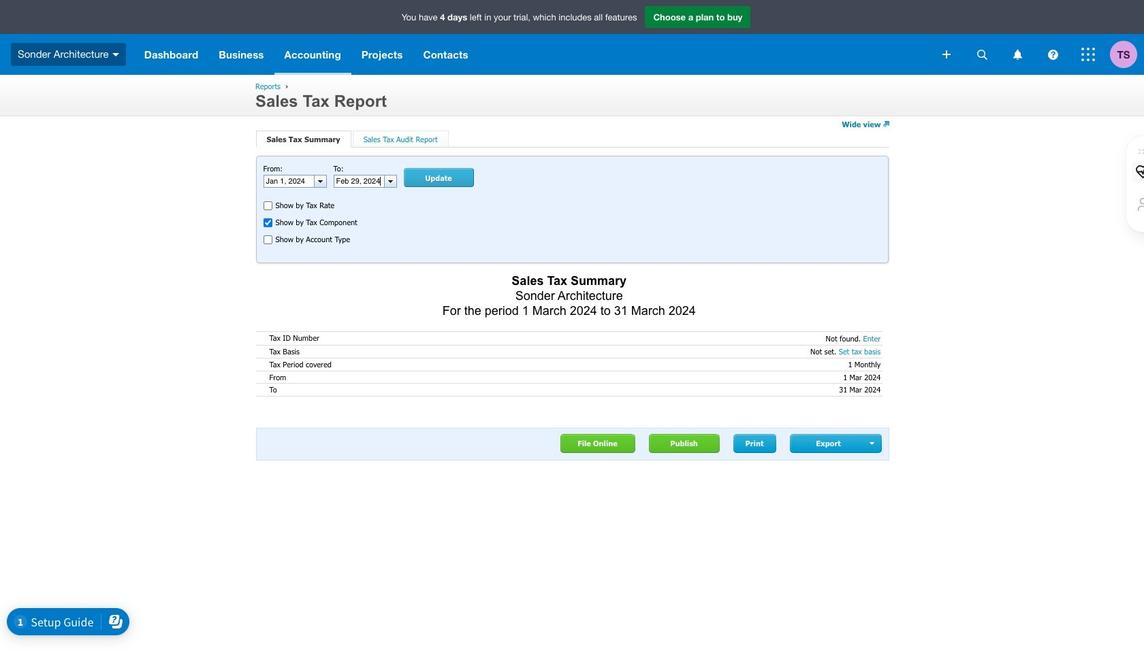 Task type: locate. For each thing, give the bounding box(es) containing it.
None checkbox
[[263, 202, 272, 211], [263, 219, 272, 228], [263, 202, 272, 211], [263, 219, 272, 228]]

0 horizontal spatial svg image
[[112, 53, 119, 56]]

svg image
[[1013, 49, 1022, 60], [943, 50, 951, 59], [112, 53, 119, 56]]

1 horizontal spatial svg image
[[943, 50, 951, 59]]

None checkbox
[[263, 236, 272, 245]]

None text field
[[264, 176, 314, 187], [334, 176, 384, 187], [264, 176, 314, 187], [334, 176, 384, 187]]

export options... image
[[870, 443, 876, 446]]

2 horizontal spatial svg image
[[1013, 49, 1022, 60]]

svg image
[[1082, 48, 1095, 61], [977, 49, 987, 60], [1048, 49, 1058, 60]]

banner
[[0, 0, 1144, 75]]



Task type: vqa. For each thing, say whether or not it's contained in the screenshot.
Business dropdown button
no



Task type: describe. For each thing, give the bounding box(es) containing it.
1 horizontal spatial svg image
[[1048, 49, 1058, 60]]

2 horizontal spatial svg image
[[1082, 48, 1095, 61]]

0 horizontal spatial svg image
[[977, 49, 987, 60]]



